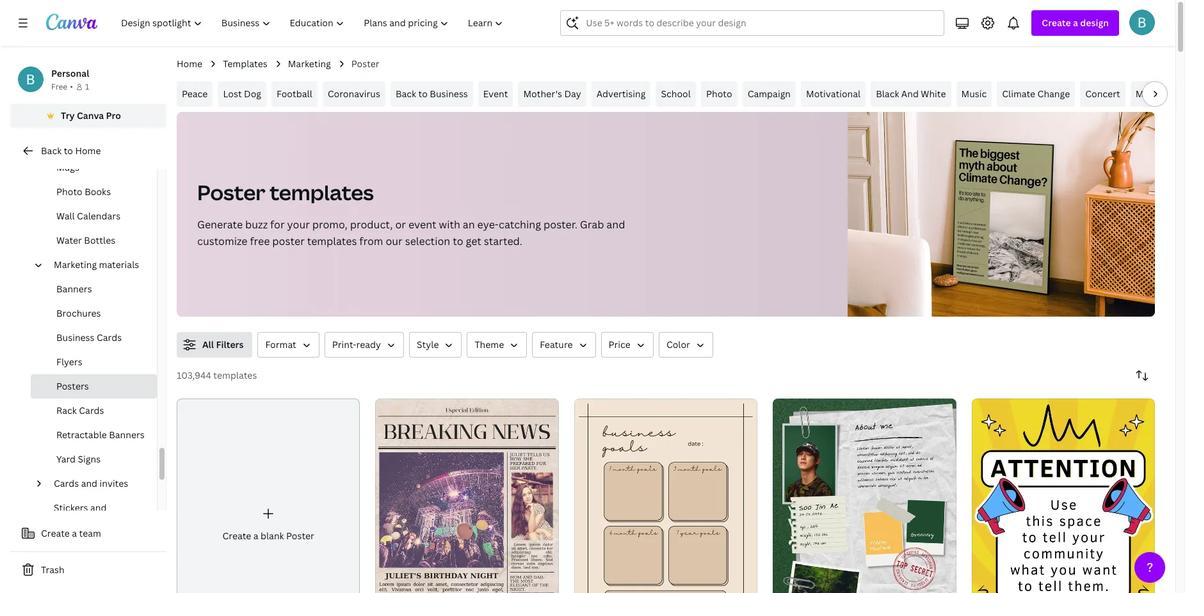 Task type: describe. For each thing, give the bounding box(es) containing it.
advertising link
[[592, 81, 651, 107]]

banners link
[[31, 277, 157, 302]]

home link
[[177, 57, 202, 71]]

posters
[[56, 380, 89, 393]]

and for cards and invites
[[81, 478, 97, 490]]

black
[[876, 88, 899, 100]]

black and white
[[876, 88, 946, 100]]

0 vertical spatial home
[[177, 58, 202, 70]]

coronavirus
[[328, 88, 380, 100]]

selection
[[405, 234, 450, 248]]

peace link
[[177, 81, 213, 107]]

top level navigation element
[[113, 10, 515, 36]]

get
[[466, 234, 482, 248]]

price button
[[601, 332, 654, 358]]

marketing link
[[288, 57, 331, 71]]

stickers and packaging
[[54, 502, 107, 528]]

wall calendars link
[[31, 204, 157, 229]]

invites
[[100, 478, 128, 490]]

create for create a design
[[1042, 17, 1071, 29]]

to for home
[[64, 145, 73, 157]]

climate change link
[[997, 81, 1075, 107]]

stickers
[[54, 502, 88, 514]]

create a design button
[[1032, 10, 1119, 36]]

event
[[409, 218, 437, 232]]

print-ready button
[[325, 332, 404, 358]]

climate change
[[1002, 88, 1070, 100]]

or
[[395, 218, 406, 232]]

back for back to home
[[41, 145, 62, 157]]

create a design
[[1042, 17, 1109, 29]]

style
[[417, 339, 439, 351]]

green white modern board introduction all about me poster image
[[773, 399, 957, 594]]

feature button
[[532, 332, 596, 358]]

books
[[85, 186, 111, 198]]

back to home link
[[10, 138, 167, 164]]

retractable banners
[[56, 429, 145, 441]]

to for business
[[419, 88, 428, 100]]

1 horizontal spatial business
[[430, 88, 468, 100]]

color
[[667, 339, 690, 351]]

coronavirus link
[[323, 81, 385, 107]]

movie
[[1136, 88, 1162, 100]]

wall
[[56, 210, 75, 222]]

marketing for marketing materials
[[54, 259, 97, 271]]

1
[[85, 81, 89, 92]]

calendars
[[77, 210, 120, 222]]

marketing for marketing
[[288, 58, 331, 70]]

motivational link
[[801, 81, 866, 107]]

advertising
[[597, 88, 646, 100]]

poster.
[[544, 218, 578, 232]]

style button
[[409, 332, 462, 358]]

stickers and packaging button
[[49, 496, 149, 535]]

canva
[[77, 110, 104, 122]]

theme button
[[467, 332, 527, 358]]

to inside generate buzz for your promo, product, or event with an eye-catching poster. grab and customize free poster templates from our selection to get started.
[[453, 234, 463, 248]]

2 vertical spatial poster
[[286, 530, 314, 542]]

try canva pro button
[[10, 104, 167, 128]]

mother's day link
[[518, 81, 586, 107]]

customize
[[197, 234, 248, 248]]

all
[[202, 339, 214, 351]]

photo books
[[56, 186, 111, 198]]

white
[[921, 88, 946, 100]]

format button
[[258, 332, 319, 358]]

football
[[277, 88, 312, 100]]

templates link
[[223, 57, 267, 71]]

mugs
[[56, 161, 79, 174]]

rack cards link
[[31, 399, 157, 423]]

poster templates
[[197, 179, 374, 206]]

concert link
[[1081, 81, 1126, 107]]

blank
[[261, 530, 284, 542]]

dog
[[244, 88, 261, 100]]

bottles
[[84, 234, 115, 247]]

brochures
[[56, 307, 101, 320]]

brochures link
[[31, 302, 157, 326]]

change
[[1038, 88, 1070, 100]]

wall calendars
[[56, 210, 120, 222]]

generate
[[197, 218, 243, 232]]

for
[[270, 218, 285, 232]]

yard signs link
[[31, 448, 157, 472]]

from
[[360, 234, 383, 248]]

back to business link
[[391, 81, 473, 107]]

pro
[[106, 110, 121, 122]]

templates
[[223, 58, 267, 70]]

retractable banners link
[[31, 423, 157, 448]]

back to business
[[396, 88, 468, 100]]

color button
[[659, 332, 713, 358]]



Task type: locate. For each thing, give the bounding box(es) containing it.
0 vertical spatial photo
[[706, 88, 732, 100]]

marketing down water
[[54, 259, 97, 271]]

and
[[902, 88, 919, 100]]

cards for business cards
[[97, 332, 122, 344]]

0 horizontal spatial create
[[41, 528, 70, 540]]

1 horizontal spatial home
[[177, 58, 202, 70]]

our
[[386, 234, 403, 248]]

price
[[609, 339, 631, 351]]

try canva pro
[[61, 110, 121, 122]]

water bottles link
[[31, 229, 157, 253]]

marketing
[[288, 58, 331, 70], [54, 259, 97, 271]]

to inside back to business link
[[419, 88, 428, 100]]

eye-
[[477, 218, 499, 232]]

0 vertical spatial business
[[430, 88, 468, 100]]

•
[[70, 81, 73, 92]]

event
[[483, 88, 508, 100]]

create for create a team
[[41, 528, 70, 540]]

0 horizontal spatial business
[[56, 332, 95, 344]]

home
[[177, 58, 202, 70], [75, 145, 101, 157]]

1 vertical spatial business
[[56, 332, 95, 344]]

generate buzz for your promo, product, or event with an eye-catching poster. grab and customize free poster templates from our selection to get started.
[[197, 218, 625, 248]]

all filters
[[202, 339, 244, 351]]

grab
[[580, 218, 604, 232]]

to
[[419, 88, 428, 100], [64, 145, 73, 157], [453, 234, 463, 248]]

0 horizontal spatial poster
[[197, 179, 266, 206]]

yard signs
[[56, 453, 101, 466]]

Search search field
[[586, 11, 937, 35]]

product,
[[350, 218, 393, 232]]

photo for photo
[[706, 88, 732, 100]]

business
[[430, 88, 468, 100], [56, 332, 95, 344]]

team
[[79, 528, 101, 540]]

back
[[396, 88, 416, 100], [41, 145, 62, 157]]

mugs link
[[31, 156, 157, 180]]

0 vertical spatial back
[[396, 88, 416, 100]]

templates inside generate buzz for your promo, product, or event with an eye-catching poster. grab and customize free poster templates from our selection to get started.
[[307, 234, 357, 248]]

climate
[[1002, 88, 1036, 100]]

0 vertical spatial templates
[[270, 179, 374, 206]]

1 vertical spatial cards
[[79, 405, 104, 417]]

cards inside button
[[54, 478, 79, 490]]

music
[[962, 88, 987, 100]]

home up peace at the left top of the page
[[177, 58, 202, 70]]

a for blank
[[253, 530, 258, 542]]

cards up retractable banners link
[[79, 405, 104, 417]]

1 vertical spatial and
[[81, 478, 97, 490]]

poster up generate
[[197, 179, 266, 206]]

home up mugs
[[75, 145, 101, 157]]

print-ready
[[332, 339, 381, 351]]

free
[[51, 81, 67, 92]]

2 horizontal spatial poster
[[351, 58, 380, 70]]

0 vertical spatial banners
[[56, 283, 92, 295]]

and inside stickers and packaging
[[90, 502, 107, 514]]

0 vertical spatial to
[[419, 88, 428, 100]]

2 horizontal spatial create
[[1042, 17, 1071, 29]]

school link
[[656, 81, 696, 107]]

2 horizontal spatial to
[[453, 234, 463, 248]]

1 vertical spatial back
[[41, 145, 62, 157]]

free •
[[51, 81, 73, 92]]

marketing up the football
[[288, 58, 331, 70]]

and down "cards and invites" button
[[90, 502, 107, 514]]

trash
[[41, 564, 64, 576]]

2 vertical spatial templates
[[213, 370, 257, 382]]

2 vertical spatial to
[[453, 234, 463, 248]]

marketing materials
[[54, 259, 139, 271]]

1 vertical spatial photo
[[56, 186, 82, 198]]

None search field
[[561, 10, 945, 36]]

0 vertical spatial poster
[[351, 58, 380, 70]]

lost dog
[[223, 88, 261, 100]]

cards inside 'link'
[[79, 405, 104, 417]]

home inside "back to home" link
[[75, 145, 101, 157]]

back up mugs
[[41, 145, 62, 157]]

business left the event
[[430, 88, 468, 100]]

concert
[[1086, 88, 1121, 100]]

2 vertical spatial and
[[90, 502, 107, 514]]

photo for photo books
[[56, 186, 82, 198]]

rack
[[56, 405, 77, 417]]

create left design
[[1042, 17, 1071, 29]]

create a team button
[[10, 521, 167, 547]]

music link
[[957, 81, 992, 107]]

materials
[[99, 259, 139, 271]]

photo down mugs
[[56, 186, 82, 198]]

a left blank
[[253, 530, 258, 542]]

retractable
[[56, 429, 107, 441]]

with
[[439, 218, 460, 232]]

1 horizontal spatial a
[[253, 530, 258, 542]]

photo books link
[[31, 180, 157, 204]]

yellow illustrative attention poster image
[[972, 399, 1155, 594]]

1 vertical spatial templates
[[307, 234, 357, 248]]

mother's
[[523, 88, 562, 100]]

1 vertical spatial banners
[[109, 429, 145, 441]]

an
[[463, 218, 475, 232]]

poster right blank
[[286, 530, 314, 542]]

water bottles
[[56, 234, 115, 247]]

templates for 103,944 templates
[[213, 370, 257, 382]]

signs
[[78, 453, 101, 466]]

Sort by button
[[1130, 363, 1155, 389]]

2 horizontal spatial a
[[1073, 17, 1078, 29]]

photo link
[[701, 81, 738, 107]]

0 vertical spatial cards
[[97, 332, 122, 344]]

and right grab
[[607, 218, 625, 232]]

a inside button
[[72, 528, 77, 540]]

poster up coronavirus at the left
[[351, 58, 380, 70]]

marketing materials button
[[49, 253, 149, 277]]

cards and invites
[[54, 478, 128, 490]]

cards for rack cards
[[79, 405, 104, 417]]

and inside generate buzz for your promo, product, or event with an eye-catching poster. grab and customize free poster templates from our selection to get started.
[[607, 218, 625, 232]]

photo right school
[[706, 88, 732, 100]]

templates down promo,
[[307, 234, 357, 248]]

free
[[250, 234, 270, 248]]

a inside dropdown button
[[1073, 17, 1078, 29]]

black vintage newspaper birthday party poster image
[[376, 399, 559, 594]]

cards down brochures link in the bottom left of the page
[[97, 332, 122, 344]]

banners up brochures
[[56, 283, 92, 295]]

1 horizontal spatial marketing
[[288, 58, 331, 70]]

business cards link
[[31, 326, 157, 350]]

format
[[265, 339, 296, 351]]

a left team
[[72, 528, 77, 540]]

banners
[[56, 283, 92, 295], [109, 429, 145, 441]]

0 horizontal spatial a
[[72, 528, 77, 540]]

lost dog link
[[218, 81, 266, 107]]

1 horizontal spatial back
[[396, 88, 416, 100]]

back for back to business
[[396, 88, 416, 100]]

0 horizontal spatial to
[[64, 145, 73, 157]]

packaging
[[54, 516, 97, 528]]

create for create a blank poster
[[223, 530, 251, 542]]

0 horizontal spatial home
[[75, 145, 101, 157]]

0 horizontal spatial marketing
[[54, 259, 97, 271]]

1 horizontal spatial create
[[223, 530, 251, 542]]

filters
[[216, 339, 244, 351]]

create a blank poster
[[223, 530, 314, 542]]

create a blank poster link
[[177, 399, 360, 594]]

0 vertical spatial and
[[607, 218, 625, 232]]

1 vertical spatial home
[[75, 145, 101, 157]]

create down the stickers
[[41, 528, 70, 540]]

and down signs
[[81, 478, 97, 490]]

1 vertical spatial to
[[64, 145, 73, 157]]

campaign link
[[743, 81, 796, 107]]

brad klo image
[[1130, 10, 1155, 35]]

lost
[[223, 88, 242, 100]]

yard
[[56, 453, 76, 466]]

all filters button
[[177, 332, 253, 358]]

1 vertical spatial poster
[[197, 179, 266, 206]]

brown simple business goals planner poster image
[[574, 399, 758, 594]]

a for team
[[72, 528, 77, 540]]

0 vertical spatial marketing
[[288, 58, 331, 70]]

personal
[[51, 67, 89, 79]]

103,944 templates
[[177, 370, 257, 382]]

poster for poster
[[351, 58, 380, 70]]

templates
[[270, 179, 374, 206], [307, 234, 357, 248], [213, 370, 257, 382]]

create inside dropdown button
[[1042, 17, 1071, 29]]

mother's day
[[523, 88, 581, 100]]

1 horizontal spatial to
[[419, 88, 428, 100]]

business down brochures
[[56, 332, 95, 344]]

templates for poster templates
[[270, 179, 374, 206]]

poster for poster templates
[[197, 179, 266, 206]]

1 horizontal spatial photo
[[706, 88, 732, 100]]

to inside "back to home" link
[[64, 145, 73, 157]]

started.
[[484, 234, 523, 248]]

1 vertical spatial marketing
[[54, 259, 97, 271]]

football link
[[272, 81, 317, 107]]

back to home
[[41, 145, 101, 157]]

create a blank poster element
[[177, 399, 360, 594]]

business cards
[[56, 332, 122, 344]]

templates down filters
[[213, 370, 257, 382]]

marketing inside button
[[54, 259, 97, 271]]

flyers
[[56, 356, 82, 368]]

theme
[[475, 339, 504, 351]]

your
[[287, 218, 310, 232]]

and for stickers and packaging
[[90, 502, 107, 514]]

a
[[1073, 17, 1078, 29], [72, 528, 77, 540], [253, 530, 258, 542]]

a left design
[[1073, 17, 1078, 29]]

back right coronavirus at the left
[[396, 88, 416, 100]]

0 horizontal spatial banners
[[56, 283, 92, 295]]

banners down rack cards 'link'
[[109, 429, 145, 441]]

design
[[1081, 17, 1109, 29]]

event link
[[478, 81, 513, 107]]

movie link
[[1131, 81, 1167, 107]]

create left blank
[[223, 530, 251, 542]]

templates up promo,
[[270, 179, 374, 206]]

0 horizontal spatial photo
[[56, 186, 82, 198]]

create inside button
[[41, 528, 70, 540]]

school
[[661, 88, 691, 100]]

1 horizontal spatial poster
[[286, 530, 314, 542]]

0 horizontal spatial back
[[41, 145, 62, 157]]

2 vertical spatial cards
[[54, 478, 79, 490]]

cards down yard
[[54, 478, 79, 490]]

a for design
[[1073, 17, 1078, 29]]

1 horizontal spatial banners
[[109, 429, 145, 441]]



Task type: vqa. For each thing, say whether or not it's contained in the screenshot.
the rightmost Apps
no



